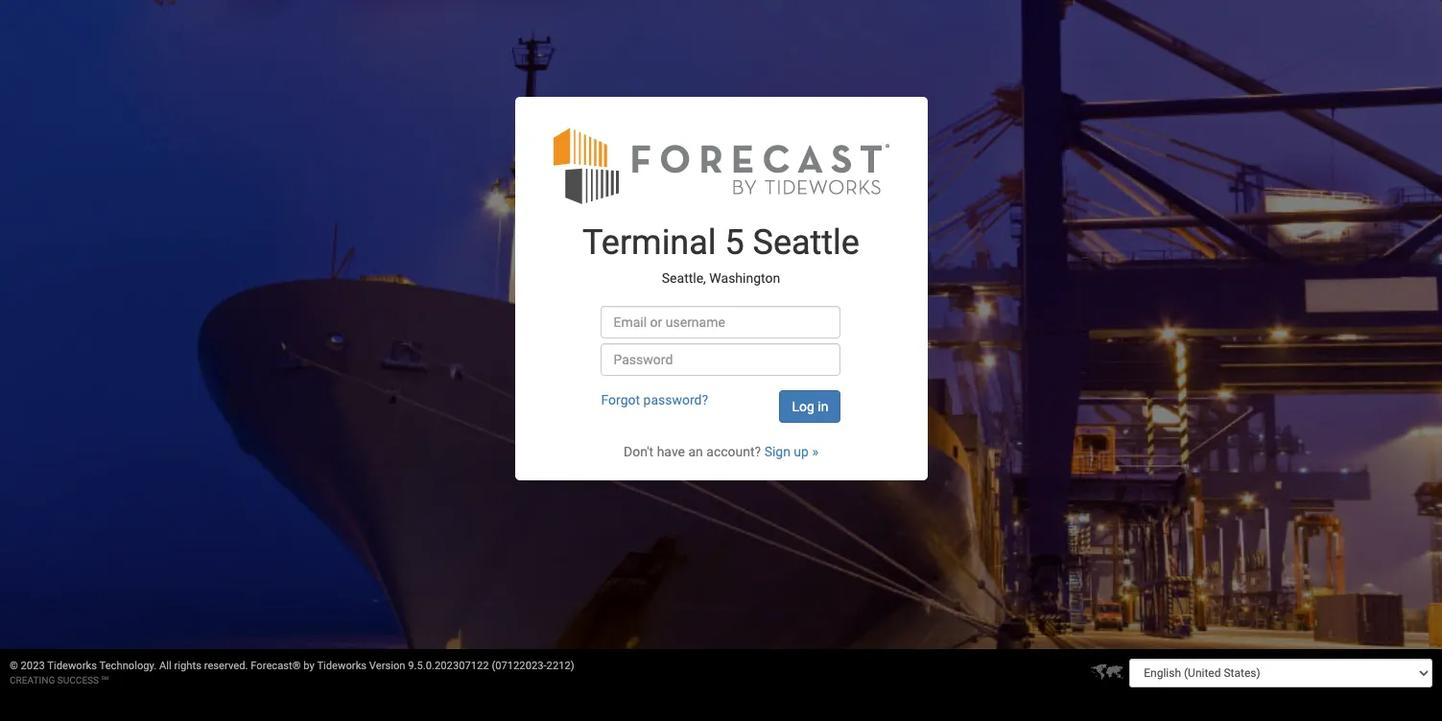 Task type: locate. For each thing, give the bounding box(es) containing it.
sign
[[764, 444, 791, 459]]

forgot password? log in
[[601, 392, 828, 414]]

all
[[159, 660, 172, 673]]

tideworks up success
[[47, 660, 97, 673]]

technology.
[[99, 660, 157, 673]]

© 2023 tideworks technology. all rights reserved. forecast® by tideworks version 9.5.0.202307122 (07122023-2212) creating success ℠
[[10, 660, 574, 686]]

forecast® by tideworks image
[[553, 126, 889, 205]]

creating
[[10, 675, 55, 686]]

don't have an account? sign up »
[[624, 444, 818, 459]]

(07122023-
[[492, 660, 547, 673]]

Email or username text field
[[601, 306, 841, 338]]

9.5.0.202307122
[[408, 660, 489, 673]]

an
[[688, 444, 703, 459]]

tideworks right by
[[317, 660, 367, 673]]

tideworks
[[47, 660, 97, 673], [317, 660, 367, 673]]

1 horizontal spatial tideworks
[[317, 660, 367, 673]]

password?
[[643, 392, 708, 408]]

by
[[303, 660, 315, 673]]

terminal
[[582, 222, 716, 263]]

account?
[[706, 444, 761, 459]]

log
[[792, 399, 814, 414]]

washington
[[709, 271, 780, 286]]

0 horizontal spatial tideworks
[[47, 660, 97, 673]]

»
[[812, 444, 818, 459]]

log in button
[[780, 390, 841, 423]]



Task type: describe. For each thing, give the bounding box(es) containing it.
seattle
[[753, 222, 860, 263]]

2023
[[21, 660, 45, 673]]

forgot
[[601, 392, 640, 408]]

rights
[[174, 660, 201, 673]]

©
[[10, 660, 18, 673]]

version
[[369, 660, 405, 673]]

have
[[657, 444, 685, 459]]

terminal 5 seattle seattle, washington
[[582, 222, 860, 286]]

Password password field
[[601, 343, 841, 376]]

forecast®
[[251, 660, 301, 673]]

don't
[[624, 444, 654, 459]]

reserved.
[[204, 660, 248, 673]]

forgot password? link
[[601, 392, 708, 408]]

5
[[725, 222, 744, 263]]

2212)
[[547, 660, 574, 673]]

℠
[[101, 675, 109, 686]]

in
[[818, 399, 828, 414]]

1 tideworks from the left
[[47, 660, 97, 673]]

up
[[794, 444, 809, 459]]

success
[[57, 675, 99, 686]]

seattle,
[[662, 271, 706, 286]]

sign up » link
[[764, 444, 818, 459]]

2 tideworks from the left
[[317, 660, 367, 673]]



